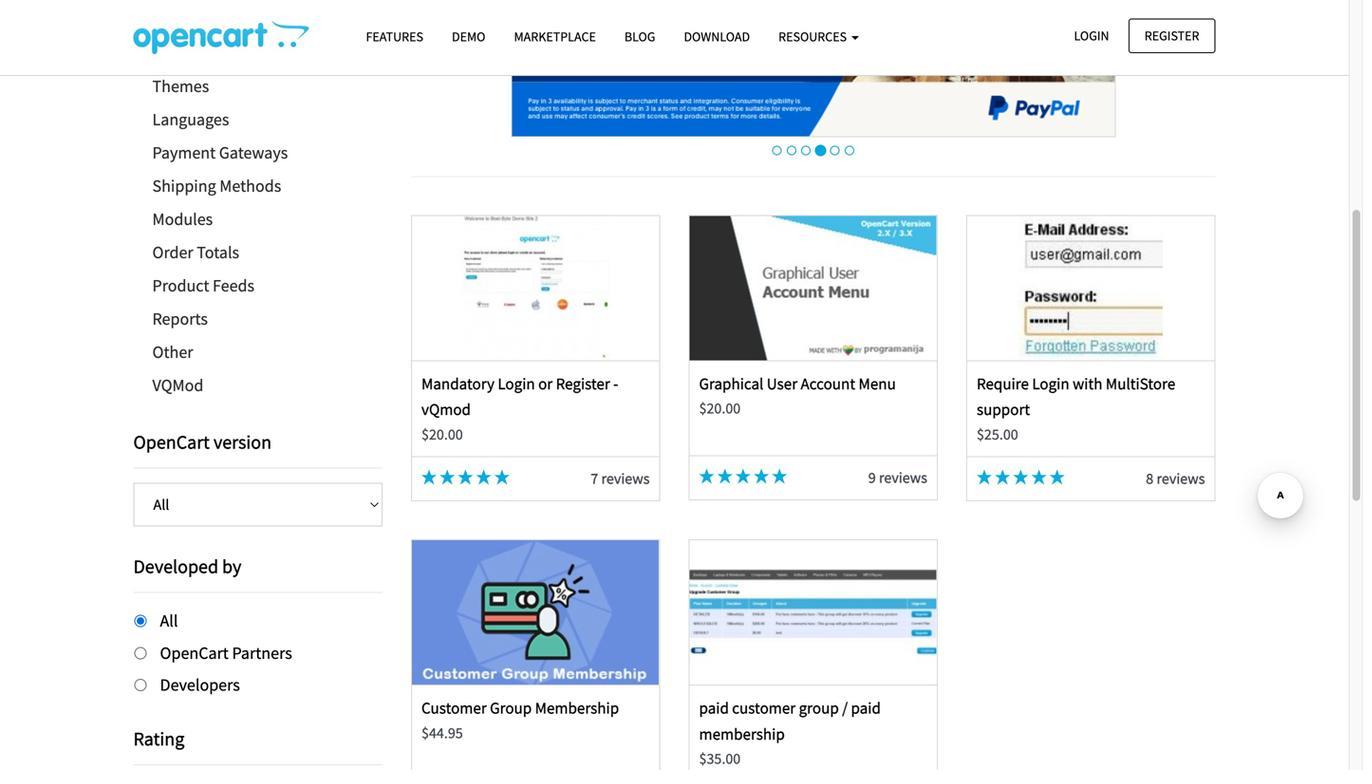 Task type: locate. For each thing, give the bounding box(es) containing it.
0 vertical spatial all
[[152, 9, 170, 30]]

require login with multistore support link
[[977, 374, 1176, 419]]

star light image
[[699, 469, 714, 484], [422, 470, 437, 485], [440, 470, 455, 485], [1032, 470, 1047, 485], [1050, 470, 1065, 485]]

totals
[[197, 242, 239, 263]]

reviews right 9
[[879, 468, 928, 487]]

login left register link on the top right of page
[[1074, 27, 1110, 44]]

multistore
[[1106, 374, 1176, 394]]

8 reviews
[[1146, 469, 1205, 488]]

resources
[[779, 28, 850, 45]]

1 horizontal spatial $20.00
[[699, 399, 741, 418]]

blog link
[[610, 20, 670, 53]]

membership
[[699, 724, 785, 744]]

graphical user account menu image
[[690, 216, 937, 360]]

login inside mandatory login or register - vqmod $20.00
[[498, 374, 535, 394]]

0 horizontal spatial login
[[498, 374, 535, 394]]

languages link
[[133, 103, 383, 136]]

login left with
[[1032, 374, 1070, 394]]

1 vertical spatial all
[[160, 610, 178, 631]]

vqmod
[[422, 399, 471, 419]]

all
[[152, 9, 170, 30], [160, 610, 178, 631]]

version
[[214, 430, 272, 454]]

product feeds link
[[133, 269, 383, 302]]

login link
[[1058, 19, 1126, 53]]

vqmod link
[[133, 369, 383, 402]]

1 vertical spatial $20.00
[[422, 425, 463, 444]]

0 horizontal spatial $20.00
[[422, 425, 463, 444]]

blog
[[625, 28, 656, 45]]

require login with multistore support $25.00
[[977, 374, 1176, 444]]

paid
[[699, 698, 729, 718], [851, 698, 881, 718]]

user
[[767, 374, 798, 394]]

paid customer group / paid membership $35.00
[[699, 698, 881, 768]]

modules link
[[133, 203, 383, 236]]

payment gateways link
[[133, 136, 383, 169]]

vqmod
[[152, 375, 204, 396]]

9 reviews
[[869, 468, 928, 487]]

menu
[[859, 374, 896, 394]]

developed
[[133, 555, 218, 578]]

reviews for require login with multistore support
[[1157, 469, 1205, 488]]

customer
[[422, 698, 487, 718]]

reviews right 8
[[1157, 469, 1205, 488]]

register left -
[[556, 374, 610, 394]]

payment
[[152, 142, 216, 163]]

with
[[1073, 374, 1103, 394]]

reports link
[[133, 302, 383, 336]]

customer group membership link
[[422, 698, 619, 718]]

0 horizontal spatial reviews
[[601, 469, 650, 488]]

features
[[366, 28, 423, 45]]

opencart version
[[133, 430, 272, 454]]

$35.00
[[699, 749, 741, 768]]

modules
[[152, 208, 213, 230]]

download
[[684, 28, 750, 45]]

group
[[490, 698, 532, 718]]

0 vertical spatial opencart
[[133, 430, 210, 454]]

product
[[152, 275, 209, 296]]

$25.00
[[977, 425, 1019, 444]]

customer group membership $44.95
[[422, 698, 619, 742]]

all down developed
[[160, 610, 178, 631]]

1 vertical spatial opencart
[[160, 642, 229, 664]]

customer group membership image
[[412, 540, 659, 685]]

reviews right 7
[[601, 469, 650, 488]]

0 vertical spatial register
[[1145, 27, 1200, 44]]

$20.00 down "vqmod"
[[422, 425, 463, 444]]

login left or on the left
[[498, 374, 535, 394]]

require login with multistore support image
[[968, 216, 1215, 360]]

paid up the membership
[[699, 698, 729, 718]]

0 horizontal spatial register
[[556, 374, 610, 394]]

opencart
[[133, 430, 210, 454], [160, 642, 229, 664]]

$20.00
[[699, 399, 741, 418], [422, 425, 463, 444]]

reports
[[152, 308, 208, 329]]

themes link
[[133, 70, 383, 103]]

$20.00 down "graphical"
[[699, 399, 741, 418]]

reviews for graphical user account menu
[[879, 468, 928, 487]]

0 vertical spatial $20.00
[[699, 399, 741, 418]]

1 horizontal spatial login
[[1032, 374, 1070, 394]]

0 horizontal spatial paid
[[699, 698, 729, 718]]

opencart for opencart partners
[[160, 642, 229, 664]]

1 horizontal spatial paid
[[851, 698, 881, 718]]

all link
[[135, 3, 383, 37]]

opencart up developers
[[160, 642, 229, 664]]

$20.00 inside graphical user account menu $20.00
[[699, 399, 741, 418]]

/
[[842, 698, 848, 718]]

customer
[[732, 698, 796, 718]]

1 horizontal spatial reviews
[[879, 468, 928, 487]]

login inside require login with multistore support $25.00
[[1032, 374, 1070, 394]]

themes
[[152, 75, 209, 97]]

paid right / on the right bottom of page
[[851, 698, 881, 718]]

order totals
[[152, 242, 239, 263]]

register right login link
[[1145, 27, 1200, 44]]

star light image
[[718, 469, 733, 484], [736, 469, 751, 484], [754, 469, 769, 484], [772, 469, 787, 484], [458, 470, 473, 485], [476, 470, 491, 485], [495, 470, 510, 485], [977, 470, 992, 485], [995, 470, 1010, 485], [1013, 470, 1029, 485]]

all up marketplaces at the left top
[[152, 9, 170, 30]]

by
[[222, 555, 242, 578]]

reviews
[[879, 468, 928, 487], [601, 469, 650, 488], [1157, 469, 1205, 488]]

other
[[152, 341, 193, 363]]

-
[[614, 374, 619, 394]]

payment gateways
[[152, 142, 288, 163]]

login
[[1074, 27, 1110, 44], [498, 374, 535, 394], [1032, 374, 1070, 394]]

shipping methods link
[[133, 169, 383, 203]]

mandatory login or register - vqmod $20.00
[[422, 374, 619, 444]]

register inside mandatory login or register - vqmod $20.00
[[556, 374, 610, 394]]

register
[[1145, 27, 1200, 44], [556, 374, 610, 394]]

2 horizontal spatial reviews
[[1157, 469, 1205, 488]]

1 vertical spatial register
[[556, 374, 610, 394]]

opencart down vqmod
[[133, 430, 210, 454]]

None radio
[[134, 615, 147, 627], [134, 647, 147, 659], [134, 679, 147, 691], [134, 615, 147, 627], [134, 647, 147, 659], [134, 679, 147, 691]]

mandatory login or register - vqmod image
[[412, 216, 659, 360]]



Task type: vqa. For each thing, say whether or not it's contained in the screenshot.


Task type: describe. For each thing, give the bounding box(es) containing it.
shipping
[[152, 175, 216, 197]]

order
[[152, 242, 193, 263]]

graphical
[[699, 374, 764, 394]]

or
[[538, 374, 553, 394]]

register link
[[1129, 19, 1216, 53]]

9
[[869, 468, 876, 487]]

marketplaces
[[152, 42, 247, 64]]

resources link
[[764, 20, 873, 53]]

8
[[1146, 469, 1154, 488]]

mandatory login or register - vqmod link
[[422, 374, 619, 419]]

features link
[[352, 20, 438, 53]]

opencart for opencart version
[[133, 430, 210, 454]]

demo
[[452, 28, 486, 45]]

2 horizontal spatial login
[[1074, 27, 1110, 44]]

mandatory
[[422, 374, 495, 394]]

group
[[799, 698, 839, 718]]

graphical user account menu $20.00
[[699, 374, 896, 418]]

rating
[[133, 727, 184, 750]]

2 paid from the left
[[851, 698, 881, 718]]

$20.00 inside mandatory login or register - vqmod $20.00
[[422, 425, 463, 444]]

login for require login with multistore support
[[1032, 374, 1070, 394]]

languages
[[152, 109, 229, 130]]

marketplaces link
[[133, 37, 383, 70]]

developed by
[[133, 555, 242, 578]]

7 reviews
[[591, 469, 650, 488]]

membership
[[535, 698, 619, 718]]

7
[[591, 469, 598, 488]]

partners
[[232, 642, 292, 664]]

marketplace
[[514, 28, 596, 45]]

1 paid from the left
[[699, 698, 729, 718]]

download link
[[670, 20, 764, 53]]

reviews for mandatory login or register - vqmod
[[601, 469, 650, 488]]

opencart partners
[[160, 642, 292, 664]]

account
[[801, 374, 856, 394]]

other link
[[133, 336, 383, 369]]

demo link
[[438, 20, 500, 53]]

paypal payment gateway image
[[511, 0, 1116, 137]]

developers
[[160, 674, 240, 696]]

opencart extensions image
[[133, 20, 309, 54]]

paid customer group / paid membership image
[[690, 540, 937, 685]]

methods
[[220, 175, 281, 197]]

gateways
[[219, 142, 288, 163]]

paid customer group / paid membership link
[[699, 698, 881, 744]]

marketplace link
[[500, 20, 610, 53]]

shipping methods
[[152, 175, 281, 197]]

order totals link
[[133, 236, 383, 269]]

support
[[977, 399, 1030, 419]]

feeds
[[213, 275, 255, 296]]

require
[[977, 374, 1029, 394]]

$44.95
[[422, 723, 463, 742]]

1 horizontal spatial register
[[1145, 27, 1200, 44]]

graphical user account menu link
[[699, 374, 896, 394]]

login for mandatory login or register - vqmod
[[498, 374, 535, 394]]

product feeds
[[152, 275, 255, 296]]



